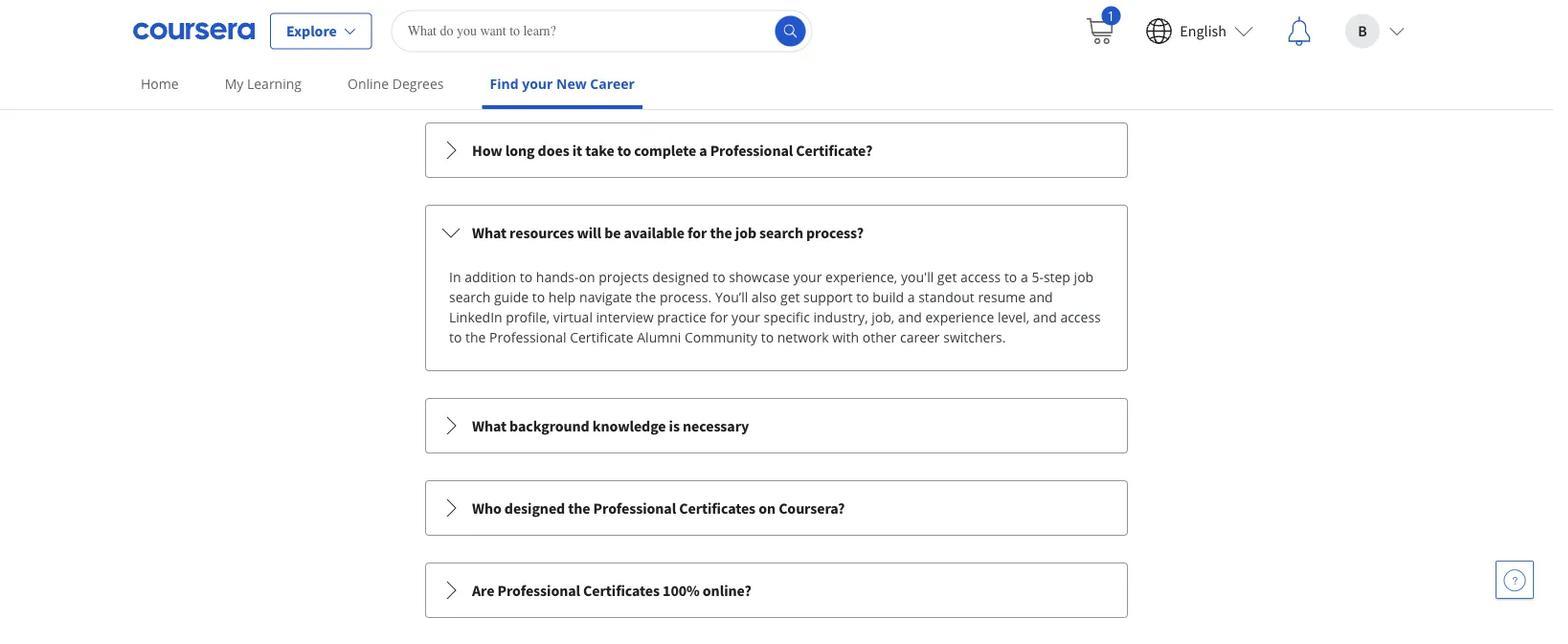 Task type: locate. For each thing, give the bounding box(es) containing it.
does
[[538, 141, 569, 160]]

on up "navigate"
[[579, 268, 595, 286]]

shopping cart: 1 item element
[[1084, 6, 1121, 46]]

1 what from the top
[[472, 223, 507, 242]]

for right available
[[688, 223, 707, 242]]

coursera image
[[133, 16, 255, 46]]

career
[[590, 75, 635, 93]]

0 vertical spatial a
[[699, 141, 707, 160]]

0 vertical spatial designed
[[652, 268, 709, 286]]

job
[[735, 223, 756, 242], [1074, 268, 1094, 286]]

who designed the professional certificates on coursera? button
[[426, 481, 1127, 535]]

What do you want to learn? text field
[[391, 10, 813, 52]]

help center image
[[1503, 569, 1526, 592]]

access down step at right top
[[1060, 308, 1101, 326]]

addition
[[465, 268, 516, 286]]

you'll
[[715, 288, 748, 306]]

access
[[960, 268, 1001, 286], [1060, 308, 1101, 326]]

2 horizontal spatial your
[[793, 268, 822, 286]]

explore button
[[270, 13, 372, 49]]

0 vertical spatial access
[[960, 268, 1001, 286]]

a down you'll
[[907, 288, 915, 306]]

what background knowledge is necessary
[[472, 416, 749, 435]]

how
[[472, 141, 502, 160]]

experience
[[925, 308, 994, 326]]

in addition to hands-on projects designed to showcase your experience, you'll get access to a 5-step job search guide to help navigate the process. you'll also get support  to build a standout resume and linkedin profile, virtual interview practice for your specific industry, job, and experience level, and access to the professional certificate alumni community to network with other career switchers.
[[449, 268, 1101, 346]]

0 horizontal spatial for
[[688, 223, 707, 242]]

for inside in addition to hands-on projects designed to showcase your experience, you'll get access to a 5-step job search guide to help navigate the process. you'll also get support  to build a standout resume and linkedin profile, virtual interview practice for your specific industry, job, and experience level, and access to the professional certificate alumni community to network with other career switchers.
[[710, 308, 728, 326]]

what for what background knowledge is necessary
[[472, 416, 507, 435]]

designed
[[652, 268, 709, 286], [504, 499, 565, 518]]

1 horizontal spatial for
[[710, 308, 728, 326]]

1 horizontal spatial get
[[937, 268, 957, 286]]

take
[[585, 141, 614, 160]]

job,
[[872, 308, 895, 326]]

0 vertical spatial job
[[735, 223, 756, 242]]

2 horizontal spatial a
[[1021, 268, 1028, 286]]

2 vertical spatial a
[[907, 288, 915, 306]]

0 horizontal spatial search
[[449, 288, 491, 306]]

to down 'experience,'
[[856, 288, 869, 306]]

experience,
[[825, 268, 897, 286]]

to down 'linkedin'
[[449, 328, 462, 346]]

necessary
[[683, 416, 749, 435]]

search inside dropdown button
[[759, 223, 803, 242]]

is
[[669, 416, 680, 435]]

profile,
[[506, 308, 550, 326]]

to up guide on the top left of the page
[[520, 268, 533, 286]]

the
[[710, 223, 732, 242], [636, 288, 656, 306], [465, 328, 486, 346], [568, 499, 590, 518]]

0 horizontal spatial job
[[735, 223, 756, 242]]

certificates left 100%
[[583, 581, 660, 600]]

0 vertical spatial what
[[472, 223, 507, 242]]

1 horizontal spatial your
[[732, 308, 760, 326]]

new
[[556, 75, 587, 93]]

search up showcase in the top of the page
[[759, 223, 803, 242]]

1 vertical spatial search
[[449, 288, 491, 306]]

your right find
[[522, 75, 553, 93]]

virtual
[[553, 308, 593, 326]]

designed right the who
[[504, 499, 565, 518]]

1 horizontal spatial designed
[[652, 268, 709, 286]]

search inside in addition to hands-on projects designed to showcase your experience, you'll get access to a 5-step job search guide to help navigate the process. you'll also get support  to build a standout resume and linkedin profile, virtual interview practice for your specific industry, job, and experience level, and access to the professional certificate alumni community to network with other career switchers.
[[449, 288, 491, 306]]

alumni
[[637, 328, 681, 346]]

a right complete
[[699, 141, 707, 160]]

what left background
[[472, 416, 507, 435]]

what inside 'dropdown button'
[[472, 416, 507, 435]]

you'll
[[901, 268, 934, 286]]

certificates
[[679, 499, 756, 518], [583, 581, 660, 600]]

designed inside in addition to hands-on projects designed to showcase your experience, you'll get access to a 5-step job search guide to help navigate the process. you'll also get support  to build a standout resume and linkedin profile, virtual interview practice for your specific industry, job, and experience level, and access to the professional certificate alumni community to network with other career switchers.
[[652, 268, 709, 286]]

1 horizontal spatial access
[[1060, 308, 1101, 326]]

1 horizontal spatial certificates
[[679, 499, 756, 518]]

0 vertical spatial get
[[937, 268, 957, 286]]

what inside dropdown button
[[472, 223, 507, 242]]

certificates down necessary
[[679, 499, 756, 518]]

0 horizontal spatial certificates
[[583, 581, 660, 600]]

professional
[[710, 141, 793, 160], [489, 328, 566, 346], [593, 499, 676, 518], [497, 581, 580, 600]]

0 vertical spatial search
[[759, 223, 803, 242]]

a
[[699, 141, 707, 160], [1021, 268, 1028, 286], [907, 288, 915, 306]]

b button
[[1330, 0, 1420, 62]]

your down you'll
[[732, 308, 760, 326]]

for up community
[[710, 308, 728, 326]]

for
[[688, 223, 707, 242], [710, 308, 728, 326]]

find your new career link
[[482, 62, 642, 109]]

my
[[225, 75, 244, 93]]

1 vertical spatial your
[[793, 268, 822, 286]]

your up support
[[793, 268, 822, 286]]

on left coursera?
[[759, 499, 776, 518]]

projects
[[599, 268, 649, 286]]

coursera?
[[779, 499, 845, 518]]

to
[[617, 141, 631, 160], [520, 268, 533, 286], [713, 268, 725, 286], [1004, 268, 1017, 286], [532, 288, 545, 306], [856, 288, 869, 306], [449, 328, 462, 346], [761, 328, 774, 346]]

access up "resume"
[[960, 268, 1001, 286]]

are professional certificates 100% online?
[[472, 581, 751, 600]]

0 vertical spatial your
[[522, 75, 553, 93]]

1 vertical spatial access
[[1060, 308, 1101, 326]]

1 vertical spatial on
[[759, 499, 776, 518]]

process?
[[806, 223, 864, 242]]

job up showcase in the top of the page
[[735, 223, 756, 242]]

1 horizontal spatial on
[[759, 499, 776, 518]]

home link
[[133, 62, 186, 105]]

to up you'll
[[713, 268, 725, 286]]

switchers.
[[943, 328, 1006, 346]]

network
[[777, 328, 829, 346]]

community
[[685, 328, 757, 346]]

1 vertical spatial designed
[[504, 499, 565, 518]]

your
[[522, 75, 553, 93], [793, 268, 822, 286], [732, 308, 760, 326]]

resume
[[978, 288, 1026, 306]]

5-
[[1032, 268, 1044, 286]]

0 vertical spatial on
[[579, 268, 595, 286]]

1 vertical spatial job
[[1074, 268, 1094, 286]]

search up 'linkedin'
[[449, 288, 491, 306]]

professional down profile,
[[489, 328, 566, 346]]

0 vertical spatial for
[[688, 223, 707, 242]]

guide
[[494, 288, 529, 306]]

None search field
[[391, 10, 813, 52]]

2 what from the top
[[472, 416, 507, 435]]

it
[[572, 141, 582, 160]]

1 horizontal spatial job
[[1074, 268, 1094, 286]]

professional inside in addition to hands-on projects designed to showcase your experience, you'll get access to a 5-step job search guide to help navigate the process. you'll also get support  to build a standout resume and linkedin profile, virtual interview practice for your specific industry, job, and experience level, and access to the professional certificate alumni community to network with other career switchers.
[[489, 328, 566, 346]]

1 vertical spatial for
[[710, 308, 728, 326]]

be
[[604, 223, 621, 242]]

1 vertical spatial what
[[472, 416, 507, 435]]

process.
[[660, 288, 712, 306]]

english button
[[1130, 0, 1269, 62]]

1 horizontal spatial search
[[759, 223, 803, 242]]

find your new career
[[490, 75, 635, 93]]

0 horizontal spatial get
[[780, 288, 800, 306]]

0 horizontal spatial designed
[[504, 499, 565, 518]]

also
[[752, 288, 777, 306]]

to up profile,
[[532, 288, 545, 306]]

on
[[579, 268, 595, 286], [759, 499, 776, 518]]

search
[[759, 223, 803, 242], [449, 288, 491, 306]]

to right take
[[617, 141, 631, 160]]

get up standout
[[937, 268, 957, 286]]

what up addition at the top
[[472, 223, 507, 242]]

2 vertical spatial your
[[732, 308, 760, 326]]

job right step at right top
[[1074, 268, 1094, 286]]

0 horizontal spatial a
[[699, 141, 707, 160]]

get
[[937, 268, 957, 286], [780, 288, 800, 306]]

designed up the process.
[[652, 268, 709, 286]]

a left '5-'
[[1021, 268, 1028, 286]]

1 vertical spatial a
[[1021, 268, 1028, 286]]

knowledge
[[592, 416, 666, 435]]

get up specific
[[780, 288, 800, 306]]

what
[[472, 223, 507, 242], [472, 416, 507, 435]]

who designed the professional certificates on coursera?
[[472, 499, 845, 518]]

on inside dropdown button
[[759, 499, 776, 518]]

professional left the certificate?
[[710, 141, 793, 160]]

and
[[1029, 288, 1053, 306], [898, 308, 922, 326], [1033, 308, 1057, 326]]

0 horizontal spatial on
[[579, 268, 595, 286]]

what background knowledge is necessary button
[[426, 399, 1127, 453]]



Task type: describe. For each thing, give the bounding box(es) containing it.
find
[[490, 75, 519, 93]]

1 vertical spatial get
[[780, 288, 800, 306]]

linkedin
[[449, 308, 502, 326]]

b
[[1358, 22, 1367, 41]]

job inside in addition to hands-on projects designed to showcase your experience, you'll get access to a 5-step job search guide to help navigate the process. you'll also get support  to build a standout resume and linkedin profile, virtual interview practice for your specific industry, job, and experience level, and access to the professional certificate alumni community to network with other career switchers.
[[1074, 268, 1094, 286]]

complete
[[634, 141, 696, 160]]

specific
[[764, 308, 810, 326]]

practice
[[657, 308, 707, 326]]

career
[[900, 328, 940, 346]]

my learning
[[225, 75, 302, 93]]

interview
[[596, 308, 654, 326]]

1 vertical spatial certificates
[[583, 581, 660, 600]]

on inside in addition to hands-on projects designed to showcase your experience, you'll get access to a 5-step job search guide to help navigate the process. you'll also get support  to build a standout resume and linkedin profile, virtual interview practice for your specific industry, job, and experience level, and access to the professional certificate alumni community to network with other career switchers.
[[579, 268, 595, 286]]

who
[[472, 499, 501, 518]]

support
[[803, 288, 853, 306]]

standout
[[918, 288, 974, 306]]

hands-
[[536, 268, 579, 286]]

designed inside dropdown button
[[504, 499, 565, 518]]

to inside how long does it take to complete a professional certificate? dropdown button
[[617, 141, 631, 160]]

are
[[472, 581, 494, 600]]

online degrees link
[[340, 62, 451, 105]]

in
[[449, 268, 461, 286]]

resources
[[509, 223, 574, 242]]

step
[[1044, 268, 1070, 286]]

industry,
[[813, 308, 868, 326]]

the up showcase in the top of the page
[[710, 223, 732, 242]]

long
[[505, 141, 535, 160]]

1
[[1107, 6, 1115, 24]]

what resources will be available for the job search process? button
[[426, 206, 1127, 259]]

online?
[[703, 581, 751, 600]]

1 horizontal spatial a
[[907, 288, 915, 306]]

the up interview
[[636, 288, 656, 306]]

online
[[348, 75, 389, 93]]

background
[[509, 416, 589, 435]]

learning
[[247, 75, 302, 93]]

to down specific
[[761, 328, 774, 346]]

professional down the knowledge
[[593, 499, 676, 518]]

and right level,
[[1033, 308, 1057, 326]]

the down 'linkedin'
[[465, 328, 486, 346]]

english
[[1180, 22, 1227, 41]]

navigate
[[579, 288, 632, 306]]

the down background
[[568, 499, 590, 518]]

what resources will be available for the job search process?
[[472, 223, 864, 242]]

how long does it take to complete a professional certificate? button
[[426, 123, 1127, 177]]

build
[[873, 288, 904, 306]]

explore
[[286, 22, 337, 41]]

certificate
[[570, 328, 633, 346]]

available
[[624, 223, 685, 242]]

my learning link
[[217, 62, 309, 105]]

showcase
[[729, 268, 790, 286]]

and down '5-'
[[1029, 288, 1053, 306]]

0 vertical spatial certificates
[[679, 499, 756, 518]]

level,
[[998, 308, 1029, 326]]

for inside dropdown button
[[688, 223, 707, 242]]

100%
[[663, 581, 700, 600]]

certificate?
[[796, 141, 873, 160]]

how long does it take to complete a professional certificate?
[[472, 141, 873, 160]]

0 horizontal spatial access
[[960, 268, 1001, 286]]

home
[[141, 75, 179, 93]]

with
[[832, 328, 859, 346]]

are professional certificates 100% online? button
[[426, 564, 1127, 617]]

online degrees
[[348, 75, 444, 93]]

degrees
[[392, 75, 444, 93]]

job inside dropdown button
[[735, 223, 756, 242]]

to up "resume"
[[1004, 268, 1017, 286]]

professional right are
[[497, 581, 580, 600]]

a inside dropdown button
[[699, 141, 707, 160]]

and up career
[[898, 308, 922, 326]]

other
[[862, 328, 897, 346]]

what for what resources will be available for the job search process?
[[472, 223, 507, 242]]

1 link
[[1069, 0, 1130, 62]]

help
[[548, 288, 576, 306]]

will
[[577, 223, 601, 242]]

0 horizontal spatial your
[[522, 75, 553, 93]]



Task type: vqa. For each thing, say whether or not it's contained in the screenshot.
process?
yes



